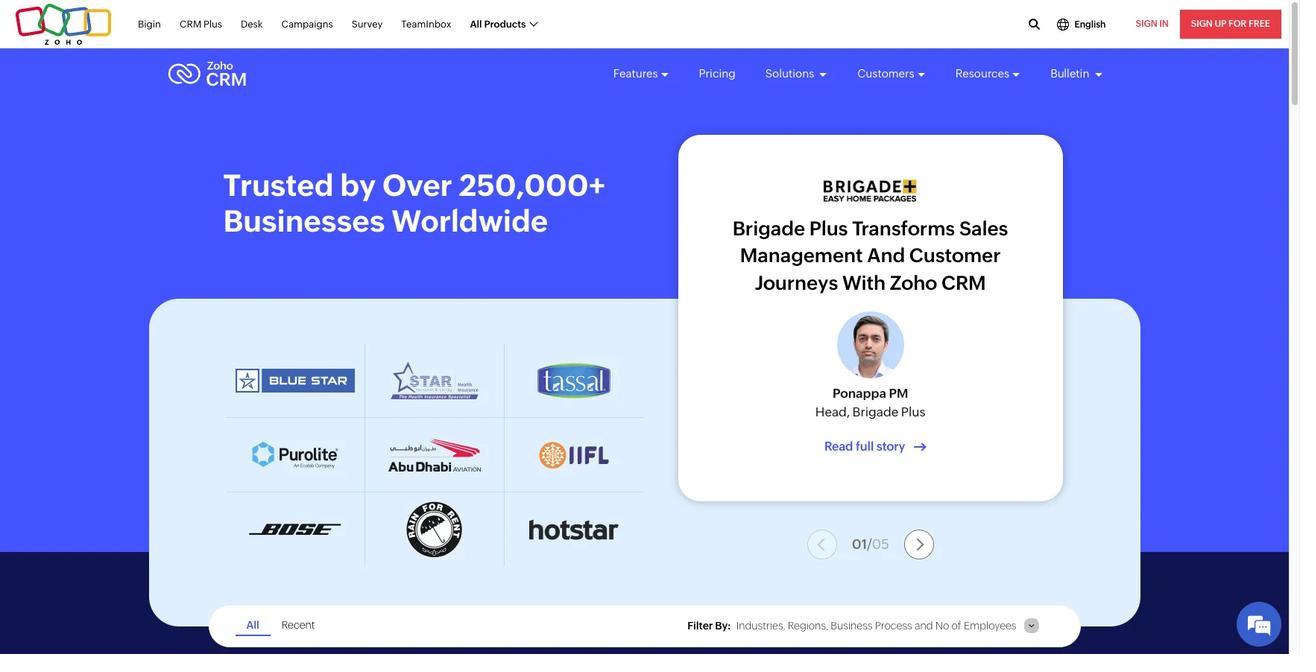 Task type: vqa. For each thing, say whether or not it's contained in the screenshot.
Brigade
yes



Task type: locate. For each thing, give the bounding box(es) containing it.
sales
[[959, 218, 1008, 240]]

by:
[[715, 620, 731, 632]]

and inside filter by: industries, regions, business process and no of employees
[[915, 620, 933, 632]]

features link
[[613, 54, 669, 94]]

bigin link
[[138, 10, 161, 38]]

plus down pm
[[901, 405, 925, 420]]

2 horizontal spatial plus
[[901, 405, 925, 420]]

01 / 05
[[852, 536, 889, 552]]

1 vertical spatial and
[[915, 620, 933, 632]]

and
[[867, 245, 905, 267], [915, 620, 933, 632]]

plus inside brigade plus transforms sales management and customer journeys with zoho crm
[[809, 218, 848, 240]]

filter
[[687, 620, 713, 632]]

all left recent on the left
[[246, 620, 259, 631]]

survey
[[352, 18, 383, 30]]

recent
[[282, 620, 315, 631]]

2 vertical spatial plus
[[901, 405, 925, 420]]

1 horizontal spatial all
[[470, 18, 482, 30]]

1 vertical spatial plus
[[809, 218, 848, 240]]

resources
[[955, 67, 1010, 80]]

and down transforms at the top right
[[867, 245, 905, 267]]

plus inside ponappa pm head, brigade plus
[[901, 405, 925, 420]]

read full story link
[[824, 440, 916, 454]]

crm
[[180, 18, 201, 30], [942, 272, 986, 294]]

all for all
[[246, 620, 259, 631]]

1 vertical spatial all
[[246, 620, 259, 631]]

english
[[1075, 19, 1106, 29]]

customers
[[858, 67, 914, 80]]

sign in link
[[1125, 10, 1180, 39]]

0 horizontal spatial all
[[246, 620, 259, 631]]

brigade up management
[[733, 218, 805, 240]]

zoho
[[890, 272, 937, 294]]

and left "no" at the right bottom of page
[[915, 620, 933, 632]]

0 vertical spatial brigade
[[733, 218, 805, 240]]

story
[[876, 440, 905, 454]]

0 horizontal spatial brigade
[[733, 218, 805, 240]]

brigade plus transforms sales management and customer journeys with zoho crm
[[733, 218, 1008, 294]]

0 vertical spatial crm
[[180, 18, 201, 30]]

plus
[[203, 18, 222, 30], [809, 218, 848, 240], [901, 405, 925, 420]]

brigade
[[733, 218, 805, 240], [852, 405, 899, 420]]

and inside brigade plus transforms sales management and customer journeys with zoho crm
[[867, 245, 905, 267]]

0 horizontal spatial and
[[867, 245, 905, 267]]

full
[[856, 440, 874, 454]]

0 vertical spatial plus
[[203, 18, 222, 30]]

sign
[[1136, 19, 1157, 29]]

crm plus link
[[180, 10, 222, 38]]

crm right bigin
[[180, 18, 201, 30]]

teaminbox
[[401, 18, 451, 30]]

0 horizontal spatial crm
[[180, 18, 201, 30]]

plus inside crm plus link
[[203, 18, 222, 30]]

brigade down ponappa
[[852, 405, 899, 420]]

0 horizontal spatial plus
[[203, 18, 222, 30]]

transforms
[[852, 218, 955, 240]]

05
[[872, 536, 889, 552]]

crm plus
[[180, 18, 222, 30]]

pricing
[[699, 67, 736, 80]]

1 horizontal spatial brigade
[[852, 405, 899, 420]]

for
[[1229, 19, 1247, 29]]

1 horizontal spatial and
[[915, 620, 933, 632]]

rain for rent image
[[406, 501, 463, 559]]

solutions link
[[765, 54, 828, 94]]

journeys
[[755, 272, 838, 294]]

filter by: industries, regions, business process and no of employees
[[687, 620, 1016, 632]]

sign up for free
[[1191, 19, 1270, 29]]

abu dhabi aviation image
[[388, 438, 481, 472]]

employees
[[964, 620, 1016, 632]]

plus up management
[[809, 218, 848, 240]]

bigin
[[138, 18, 161, 30]]

all
[[470, 18, 482, 30], [246, 620, 259, 631]]

zoho crm logo image
[[167, 57, 246, 90]]

1 horizontal spatial plus
[[809, 218, 848, 240]]

sign
[[1191, 19, 1213, 29]]

customer
[[909, 245, 1001, 267]]

desk link
[[241, 10, 263, 38]]

industries,
[[736, 620, 785, 632]]

1 vertical spatial crm
[[942, 272, 986, 294]]

read full story
[[824, 440, 905, 454]]

plus for brigade
[[809, 218, 848, 240]]

all inside all products link
[[470, 18, 482, 30]]

0 vertical spatial all
[[470, 18, 482, 30]]

1 vertical spatial brigade
[[852, 405, 899, 420]]

0 vertical spatial and
[[867, 245, 905, 267]]

01
[[852, 536, 867, 552]]

plus left desk
[[203, 18, 222, 30]]

businesses
[[223, 204, 385, 239]]

brigade inside ponappa pm head, brigade plus
[[852, 405, 899, 420]]

all left products
[[470, 18, 482, 30]]

crm inside brigade plus transforms sales management and customer journeys with zoho crm
[[942, 272, 986, 294]]

in
[[1159, 19, 1169, 29]]

crm down customer
[[942, 272, 986, 294]]

1 horizontal spatial crm
[[942, 272, 986, 294]]

trusted by over 250,000+ businesses worldwide
[[223, 168, 605, 239]]



Task type: describe. For each thing, give the bounding box(es) containing it.
sign in
[[1136, 19, 1169, 29]]

management
[[740, 245, 863, 267]]

by
[[340, 168, 376, 203]]

worldwide
[[391, 204, 548, 239]]

all for all products
[[470, 18, 482, 30]]

bulletin link
[[1051, 54, 1103, 94]]

pm
[[889, 386, 908, 401]]

all products link
[[470, 10, 537, 38]]

no
[[935, 620, 949, 632]]

teaminbox link
[[401, 10, 451, 38]]

purolite image
[[252, 441, 339, 469]]

bose image
[[249, 524, 342, 536]]

regions,
[[788, 620, 828, 632]]

features
[[613, 67, 658, 80]]

resources link
[[955, 54, 1021, 94]]

all products
[[470, 18, 526, 30]]

/
[[867, 536, 872, 552]]

pricing link
[[699, 54, 736, 94]]

over
[[382, 168, 452, 203]]

products
[[484, 18, 526, 30]]

hotstar image
[[529, 519, 619, 541]]

head,
[[815, 405, 850, 420]]

solutions
[[765, 67, 817, 80]]

brigade inside brigade plus transforms sales management and customer journeys with zoho crm
[[733, 218, 805, 240]]

sign up for free link
[[1180, 10, 1281, 39]]

ponappa pm head, brigade plus
[[815, 386, 925, 420]]

start health insurance image
[[390, 361, 479, 400]]

with
[[842, 272, 886, 294]]

netflix image
[[537, 441, 611, 470]]

desk
[[241, 18, 263, 30]]

tassal image
[[537, 362, 611, 399]]

business
[[831, 620, 873, 632]]

trusted
[[223, 168, 334, 203]]

campaigns
[[281, 18, 333, 30]]

blue star image
[[235, 368, 356, 393]]

campaigns link
[[281, 10, 333, 38]]

ponappa
[[833, 386, 886, 401]]

of
[[952, 620, 962, 632]]

survey link
[[352, 10, 383, 38]]

up
[[1215, 19, 1227, 29]]

read
[[824, 440, 853, 454]]

free
[[1249, 19, 1270, 29]]

process
[[875, 620, 912, 632]]

250,000+
[[459, 168, 605, 203]]

bulletin
[[1051, 67, 1092, 80]]

plus for crm
[[203, 18, 222, 30]]



